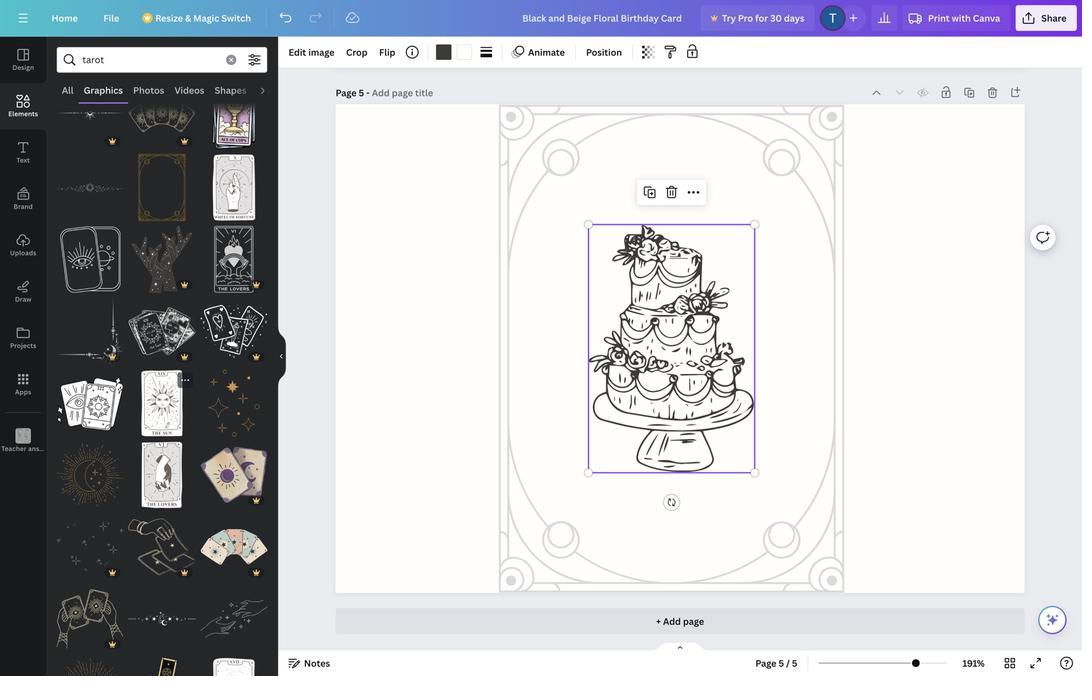 Task type: locate. For each thing, give the bounding box(es) containing it.
flip
[[379, 46, 396, 58]]

Design title text field
[[512, 5, 696, 31]]

Search elements search field
[[82, 48, 218, 72]]

page 5 / 5 button
[[751, 653, 803, 674]]

notes button
[[283, 653, 335, 674]]

/
[[786, 657, 790, 670]]

page
[[683, 616, 704, 628]]

switch
[[221, 12, 251, 24]]

group
[[57, 82, 123, 149], [129, 82, 195, 149], [201, 82, 267, 149], [57, 146, 123, 221], [129, 146, 195, 221], [201, 146, 267, 221], [57, 218, 123, 293], [129, 218, 195, 293], [201, 218, 267, 293], [57, 290, 123, 365], [129, 290, 195, 365], [201, 290, 267, 365], [57, 362, 123, 437], [201, 362, 267, 437], [129, 370, 195, 437], [57, 434, 123, 509], [129, 434, 195, 509], [201, 434, 267, 509], [57, 506, 123, 581], [129, 506, 195, 581], [201, 506, 267, 581], [57, 578, 123, 653], [129, 578, 195, 653], [201, 578, 267, 653], [57, 650, 123, 676], [129, 650, 195, 676], [201, 650, 267, 676]]

projects
[[10, 341, 36, 350]]

photos button
[[128, 78, 169, 102]]

try pro for 30 days
[[722, 12, 805, 24]]

+
[[656, 616, 661, 628]]

image
[[308, 46, 335, 58]]

tarot card spread image
[[129, 82, 195, 149]]

page left /
[[756, 657, 777, 670]]

0 horizontal spatial page
[[336, 87, 357, 99]]

videos
[[175, 84, 204, 96]]

page for page 5 / 5
[[756, 657, 777, 670]]

lined handdrawn magical witchy tarot cards image
[[129, 658, 195, 676]]

1 horizontal spatial 5
[[779, 657, 784, 670]]

videos button
[[169, 78, 210, 102]]

page
[[336, 87, 357, 99], [756, 657, 777, 670]]

print
[[928, 12, 950, 24]]

0 vertical spatial page
[[336, 87, 357, 99]]

shapes button
[[210, 78, 252, 102]]

hand drawn tarot card for the sun illustration image
[[129, 370, 195, 437]]

notes
[[304, 657, 330, 670]]

teacher answer keys
[[1, 445, 67, 453]]

color group
[[434, 42, 475, 62]]

1 horizontal spatial page
[[756, 657, 777, 670]]

shapes
[[215, 84, 247, 96]]

&
[[185, 12, 191, 24]]

flip button
[[374, 42, 401, 62]]

side panel tab list
[[0, 37, 67, 465]]

page left the -
[[336, 87, 357, 99]]

animate button
[[508, 42, 570, 62]]

photos
[[133, 84, 164, 96]]

animate
[[528, 46, 565, 58]]

edit
[[289, 46, 306, 58]]

magic
[[193, 12, 219, 24]]

+ add page
[[656, 616, 704, 628]]

5
[[359, 87, 364, 99], [779, 657, 784, 670], [792, 657, 798, 670]]

#3d3b3a image
[[436, 44, 452, 60]]

main menu bar
[[0, 0, 1082, 37]]

brand button
[[0, 176, 46, 222]]

home
[[52, 12, 78, 24]]

draw button
[[0, 269, 46, 315]]

+ add page button
[[336, 609, 1025, 635]]

;
[[22, 446, 24, 453]]

5 right /
[[792, 657, 798, 670]]

5 left /
[[779, 657, 784, 670]]

print with canva button
[[903, 5, 1011, 31]]

1 vertical spatial page
[[756, 657, 777, 670]]

page inside button
[[756, 657, 777, 670]]

projects button
[[0, 315, 46, 361]]

hide image
[[278, 326, 286, 388]]

simple lined tarot cards image
[[57, 370, 123, 437]]

text
[[17, 156, 30, 165]]

apps
[[15, 388, 31, 397]]

5 left the -
[[359, 87, 364, 99]]

audio
[[257, 84, 283, 96]]

-
[[366, 87, 370, 99]]

tarot card fan spread image
[[201, 514, 267, 581]]

0 horizontal spatial 5
[[359, 87, 364, 99]]

#3d3b3a image
[[436, 44, 452, 60]]



Task type: vqa. For each thing, say whether or not it's contained in the screenshot.
"Night Sky In Hands Mystic Illustration" image
yes



Task type: describe. For each thing, give the bounding box(es) containing it.
canva
[[973, 12, 1000, 24]]

elements button
[[0, 83, 46, 129]]

try pro for 30 days button
[[701, 5, 815, 31]]

5 for -
[[359, 87, 364, 99]]

hand drawn tarot card for the star illustration image
[[201, 658, 267, 676]]

hand drawn tarot card for wheel of fortune illustration image
[[201, 154, 267, 221]]

design button
[[0, 37, 46, 83]]

page for page 5 -
[[336, 87, 357, 99]]

brand
[[14, 202, 33, 211]]

position
[[586, 46, 622, 58]]

191% button
[[953, 653, 995, 674]]

apps button
[[0, 361, 46, 408]]

5 for /
[[779, 657, 784, 670]]

#fffefb image
[[457, 44, 472, 60]]

with
[[952, 12, 971, 24]]

page 5 / 5
[[756, 657, 798, 670]]

teacher
[[1, 445, 27, 453]]

resize & magic switch
[[155, 12, 251, 24]]

graphics button
[[79, 78, 128, 102]]

cosmic vintage star sparkle image
[[201, 370, 267, 437]]

#fffefb image
[[457, 44, 472, 60]]

resize & magic switch button
[[135, 5, 261, 31]]

uploads button
[[0, 222, 46, 269]]

pro
[[738, 12, 753, 24]]

page 5 -
[[336, 87, 372, 99]]

cosmic vintage star burst image
[[57, 658, 123, 676]]

uploads
[[10, 249, 36, 257]]

position button
[[581, 42, 627, 62]]

cosmic vintage sun moon and stars image
[[57, 442, 123, 509]]

share button
[[1016, 5, 1077, 31]]

Page title text field
[[372, 86, 435, 99]]

30
[[770, 12, 782, 24]]

draw
[[15, 295, 31, 304]]

hand drawn tarot card for the lovers illustration image
[[129, 442, 195, 509]]

all button
[[57, 78, 79, 102]]

edit image
[[289, 46, 335, 58]]

print with canva
[[928, 12, 1000, 24]]

a hand holding two tarot cards image
[[57, 586, 123, 653]]

design
[[12, 63, 34, 72]]

all
[[62, 84, 73, 96]]

crop button
[[341, 42, 373, 62]]

file button
[[93, 5, 130, 31]]

2 horizontal spatial 5
[[792, 657, 798, 670]]

add
[[663, 616, 681, 628]]

days
[[784, 12, 805, 24]]

home link
[[41, 5, 88, 31]]

hand drawn tarot reading image
[[129, 514, 195, 581]]

night sky in hands mystic illustration image
[[129, 226, 195, 293]]

elements
[[8, 110, 38, 118]]

pastel detailed lined bold spooky tarot card image
[[201, 82, 267, 149]]

191%
[[963, 657, 985, 670]]

text button
[[0, 129, 46, 176]]

file
[[104, 12, 119, 24]]

show pages image
[[649, 642, 711, 652]]

canva assistant image
[[1045, 613, 1060, 628]]

keys
[[52, 445, 67, 453]]

edit image button
[[283, 42, 340, 62]]

share
[[1042, 12, 1067, 24]]

try
[[722, 12, 736, 24]]

watercolor exoteric tarot cards image
[[201, 442, 267, 509]]

simple halloween tarot full border frame image
[[129, 154, 195, 221]]

graphics
[[84, 84, 123, 96]]

for
[[755, 12, 768, 24]]

resize
[[155, 12, 183, 24]]

audio button
[[252, 78, 288, 102]]

crop
[[346, 46, 368, 58]]

answer
[[28, 445, 51, 453]]



